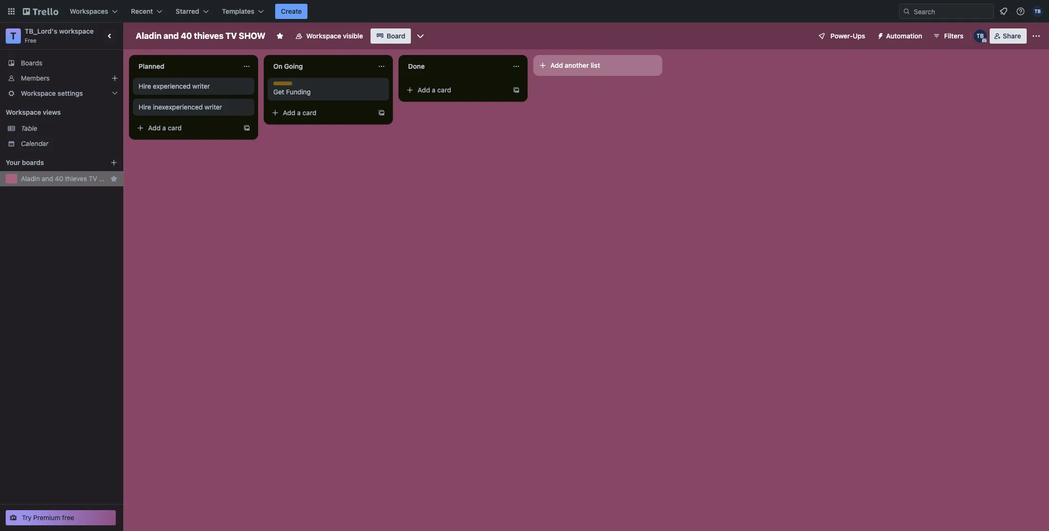 Task type: locate. For each thing, give the bounding box(es) containing it.
0 horizontal spatial add a card button
[[133, 121, 239, 136]]

templates
[[222, 7, 254, 15]]

2 horizontal spatial a
[[432, 86, 436, 94]]

board
[[387, 32, 405, 40]]

tb_lord's workspace link
[[25, 27, 94, 35]]

sm image
[[873, 28, 886, 42]]

hire
[[139, 82, 151, 90], [139, 103, 151, 111]]

aladin down boards
[[21, 175, 40, 183]]

create
[[281, 7, 302, 15]]

and down your boards with 1 items element
[[42, 175, 53, 183]]

table
[[21, 124, 37, 132]]

1 horizontal spatial aladin
[[136, 31, 162, 41]]

add a card down "done"
[[418, 86, 451, 94]]

add another list button
[[533, 55, 662, 76]]

calendar
[[21, 140, 48, 148]]

thieves down starred popup button
[[194, 31, 224, 41]]

hire down planned
[[139, 82, 151, 90]]

card for planned
[[168, 124, 182, 132]]

1 vertical spatial aladin and 40 thieves tv show
[[21, 175, 119, 183]]

0 vertical spatial card
[[437, 86, 451, 94]]

tb_lord (tylerblack44) image
[[974, 29, 987, 43]]

0 vertical spatial aladin
[[136, 31, 162, 41]]

0 horizontal spatial and
[[42, 175, 53, 183]]

filters button
[[930, 28, 967, 44]]

0 horizontal spatial aladin
[[21, 175, 40, 183]]

a
[[432, 86, 436, 94], [297, 109, 301, 117], [162, 124, 166, 132]]

funding
[[286, 88, 311, 96]]

2 horizontal spatial add a card
[[418, 86, 451, 94]]

a down funding
[[297, 109, 301, 117]]

hire left inexexperienced
[[139, 103, 151, 111]]

0 horizontal spatial 40
[[55, 175, 63, 183]]

0 vertical spatial and
[[164, 31, 179, 41]]

0 vertical spatial 40
[[181, 31, 192, 41]]

0 horizontal spatial thieves
[[65, 175, 87, 183]]

1 vertical spatial workspace
[[21, 89, 56, 97]]

power-
[[831, 32, 853, 40]]

visible
[[343, 32, 363, 40]]

aladin and 40 thieves tv show link
[[21, 174, 119, 184]]

writer inside the hire inexexperienced writer link
[[205, 103, 222, 111]]

0 vertical spatial hire
[[139, 82, 151, 90]]

40 down your boards with 1 items element
[[55, 175, 63, 183]]

aladin
[[136, 31, 162, 41], [21, 175, 40, 183]]

power-ups
[[831, 32, 865, 40]]

0 horizontal spatial show
[[99, 175, 119, 183]]

0 vertical spatial aladin and 40 thieves tv show
[[136, 31, 266, 41]]

1 vertical spatial show
[[99, 175, 119, 183]]

add a card button down get funding 'link'
[[268, 105, 374, 121]]

40
[[181, 31, 192, 41], [55, 175, 63, 183]]

aladin and 40 thieves tv show down your boards with 1 items element
[[21, 175, 119, 183]]

board link
[[371, 28, 411, 44]]

share button
[[990, 28, 1027, 44]]

workspace views
[[6, 108, 61, 116]]

0 vertical spatial thieves
[[194, 31, 224, 41]]

1 vertical spatial 40
[[55, 175, 63, 183]]

customize views image
[[416, 31, 425, 41]]

0 vertical spatial workspace
[[306, 32, 341, 40]]

Search field
[[911, 4, 994, 19]]

and
[[164, 31, 179, 41], [42, 175, 53, 183]]

2 vertical spatial add a card
[[148, 124, 182, 132]]

free
[[25, 37, 37, 44]]

add
[[550, 61, 563, 69], [418, 86, 430, 94], [283, 109, 295, 117], [148, 124, 161, 132]]

get funding link
[[273, 87, 383, 97]]

1 vertical spatial tv
[[89, 175, 97, 183]]

add down "get funding" at the top left of page
[[283, 109, 295, 117]]

tv
[[226, 31, 237, 41], [89, 175, 97, 183]]

premium
[[33, 514, 60, 522]]

thieves down your boards with 1 items element
[[65, 175, 87, 183]]

add down "done"
[[418, 86, 430, 94]]

recent
[[131, 7, 153, 15]]

hire for hire inexexperienced writer
[[139, 103, 151, 111]]

add a card
[[418, 86, 451, 94], [283, 109, 317, 117], [148, 124, 182, 132]]

a down inexexperienced
[[162, 124, 166, 132]]

0 horizontal spatial add a card
[[148, 124, 182, 132]]

and inside text field
[[164, 31, 179, 41]]

1 horizontal spatial and
[[164, 31, 179, 41]]

experienced
[[153, 82, 191, 90]]

Done text field
[[402, 59, 507, 74]]

add a card button for done
[[402, 83, 509, 98]]

0 notifications image
[[998, 6, 1009, 17]]

workspace navigation collapse icon image
[[103, 29, 117, 43]]

back to home image
[[23, 4, 58, 19]]

add a card down funding
[[283, 109, 317, 117]]

0 vertical spatial a
[[432, 86, 436, 94]]

card for on going
[[303, 109, 317, 117]]

on
[[273, 62, 282, 70]]

1 vertical spatial card
[[303, 109, 317, 117]]

workspace
[[59, 27, 94, 35]]

0 horizontal spatial create from template… image
[[243, 124, 251, 132]]

1 vertical spatial and
[[42, 175, 53, 183]]

1 horizontal spatial add a card
[[283, 109, 317, 117]]

members
[[21, 74, 50, 82]]

tv down templates
[[226, 31, 237, 41]]

workspace visible
[[306, 32, 363, 40]]

workspace settings
[[21, 89, 83, 97]]

on going
[[273, 62, 303, 70]]

t
[[10, 30, 16, 41]]

add a card button down done text field
[[402, 83, 509, 98]]

aladin down "recent" popup button
[[136, 31, 162, 41]]

40 inside text field
[[181, 31, 192, 41]]

hire experienced writer link
[[139, 82, 249, 91]]

add a card button
[[402, 83, 509, 98], [268, 105, 374, 121], [133, 121, 239, 136]]

try premium free
[[22, 514, 74, 522]]

show down add board image at the top left of page
[[99, 175, 119, 183]]

40 down the starred on the top of the page
[[181, 31, 192, 41]]

tv left starred icon
[[89, 175, 97, 183]]

1 hire from the top
[[139, 82, 151, 90]]

2 hire from the top
[[139, 103, 151, 111]]

thieves
[[194, 31, 224, 41], [65, 175, 87, 183]]

this member is an admin of this board. image
[[982, 38, 986, 43]]

1 horizontal spatial 40
[[181, 31, 192, 41]]

recent button
[[125, 4, 168, 19]]

show down templates "dropdown button"
[[239, 31, 266, 41]]

a down done text field
[[432, 86, 436, 94]]

table link
[[21, 124, 118, 133]]

calendar link
[[21, 139, 118, 149]]

get funding
[[273, 88, 311, 96]]

workspace
[[306, 32, 341, 40], [21, 89, 56, 97], [6, 108, 41, 116]]

aladin and 40 thieves tv show down starred popup button
[[136, 31, 266, 41]]

add another list
[[550, 61, 600, 69]]

workspace down members
[[21, 89, 56, 97]]

0 vertical spatial create from template… image
[[513, 86, 520, 94]]

1 horizontal spatial aladin and 40 thieves tv show
[[136, 31, 266, 41]]

workspace visible button
[[289, 28, 369, 44]]

1 vertical spatial hire
[[139, 103, 151, 111]]

0 vertical spatial writer
[[192, 82, 210, 90]]

add a card button for planned
[[133, 121, 239, 136]]

2 vertical spatial card
[[168, 124, 182, 132]]

add a card down inexexperienced
[[148, 124, 182, 132]]

starred
[[176, 7, 199, 15]]

0 vertical spatial add a card
[[418, 86, 451, 94]]

workspace up table
[[6, 108, 41, 116]]

create from template… image
[[513, 86, 520, 94], [243, 124, 251, 132]]

aladin inside text field
[[136, 31, 162, 41]]

writer inside hire experienced writer link
[[192, 82, 210, 90]]

1 vertical spatial writer
[[205, 103, 222, 111]]

create from template… image for done
[[513, 86, 520, 94]]

boards
[[22, 158, 44, 167]]

0 vertical spatial tv
[[226, 31, 237, 41]]

create button
[[275, 4, 308, 19]]

writer up the hire inexexperienced writer link
[[192, 82, 210, 90]]

aladin and 40 thieves tv show
[[136, 31, 266, 41], [21, 175, 119, 183]]

0 vertical spatial show
[[239, 31, 266, 41]]

1 vertical spatial create from template… image
[[243, 124, 251, 132]]

another
[[565, 61, 589, 69]]

1 vertical spatial a
[[297, 109, 301, 117]]

2 vertical spatial a
[[162, 124, 166, 132]]

workspace inside button
[[306, 32, 341, 40]]

writer
[[192, 82, 210, 90], [205, 103, 222, 111]]

writer for hire inexexperienced writer
[[205, 103, 222, 111]]

card down inexexperienced
[[168, 124, 182, 132]]

workspaces button
[[64, 4, 123, 19]]

tb_lord's workspace free
[[25, 27, 94, 44]]

1 vertical spatial thieves
[[65, 175, 87, 183]]

writer down hire experienced writer link
[[205, 103, 222, 111]]

1 horizontal spatial create from template… image
[[513, 86, 520, 94]]

2 horizontal spatial card
[[437, 86, 451, 94]]

settings
[[58, 89, 83, 97]]

card
[[437, 86, 451, 94], [303, 109, 317, 117], [168, 124, 182, 132]]

going
[[284, 62, 303, 70]]

add down inexexperienced
[[148, 124, 161, 132]]

0 horizontal spatial tv
[[89, 175, 97, 183]]

workspace left the visible
[[306, 32, 341, 40]]

members link
[[0, 71, 123, 86]]

1 vertical spatial add a card
[[283, 109, 317, 117]]

1 horizontal spatial show
[[239, 31, 266, 41]]

0 horizontal spatial card
[[168, 124, 182, 132]]

1 horizontal spatial thieves
[[194, 31, 224, 41]]

thieves inside aladin and 40 thieves tv show link
[[65, 175, 87, 183]]

aladin and 40 thieves tv show inside text field
[[136, 31, 266, 41]]

2 vertical spatial workspace
[[6, 108, 41, 116]]

0 horizontal spatial a
[[162, 124, 166, 132]]

add a card for planned
[[148, 124, 182, 132]]

card down done text field
[[437, 86, 451, 94]]

workspace inside dropdown button
[[21, 89, 56, 97]]

thieves inside aladin and 40 thieves tv show text field
[[194, 31, 224, 41]]

1 horizontal spatial a
[[297, 109, 301, 117]]

1 horizontal spatial tv
[[226, 31, 237, 41]]

add a card button down hire inexexperienced writer
[[133, 121, 239, 136]]

ups
[[853, 32, 865, 40]]

2 horizontal spatial add a card button
[[402, 83, 509, 98]]

and down the starred on the top of the page
[[164, 31, 179, 41]]

card down funding
[[303, 109, 317, 117]]

1 horizontal spatial card
[[303, 109, 317, 117]]

add for done
[[418, 86, 430, 94]]

your
[[6, 158, 20, 167]]

1 horizontal spatial add a card button
[[268, 105, 374, 121]]

show
[[239, 31, 266, 41], [99, 175, 119, 183]]

add left another
[[550, 61, 563, 69]]



Task type: describe. For each thing, give the bounding box(es) containing it.
create from template… image for planned
[[243, 124, 251, 132]]

tb_lord's
[[25, 27, 57, 35]]

automation
[[886, 32, 922, 40]]

free
[[62, 514, 74, 522]]

boards
[[21, 59, 42, 67]]

open information menu image
[[1016, 7, 1025, 16]]

a for on going
[[297, 109, 301, 117]]

done
[[408, 62, 425, 70]]

hire experienced writer
[[139, 82, 210, 90]]

try
[[22, 514, 32, 522]]

show inside aladin and 40 thieves tv show text field
[[239, 31, 266, 41]]

automation button
[[873, 28, 928, 44]]

add a card for on going
[[283, 109, 317, 117]]

tv inside text field
[[226, 31, 237, 41]]

tyler black (tylerblack44) image
[[1032, 6, 1044, 17]]

starred button
[[170, 4, 214, 19]]

add for planned
[[148, 124, 161, 132]]

a for planned
[[162, 124, 166, 132]]

hire inexexperienced writer
[[139, 103, 222, 111]]

Board name text field
[[131, 28, 270, 44]]

workspaces
[[70, 7, 108, 15]]

hire for hire experienced writer
[[139, 82, 151, 90]]

add for on going
[[283, 109, 295, 117]]

t link
[[6, 28, 21, 44]]

Planned text field
[[133, 59, 237, 74]]

filters
[[944, 32, 964, 40]]

search image
[[903, 8, 911, 15]]

templates button
[[216, 4, 270, 19]]

workspace for workspace views
[[6, 108, 41, 116]]

writer for hire experienced writer
[[192, 82, 210, 90]]

boards link
[[0, 56, 123, 71]]

add board image
[[110, 159, 118, 167]]

inexexperienced
[[153, 103, 203, 111]]

workspace for workspace visible
[[306, 32, 341, 40]]

show inside aladin and 40 thieves tv show link
[[99, 175, 119, 183]]

add a card button for on going
[[268, 105, 374, 121]]

add a card for done
[[418, 86, 451, 94]]

starred icon image
[[110, 175, 118, 183]]

On Going text field
[[268, 59, 372, 74]]

list
[[591, 61, 600, 69]]

try premium free button
[[6, 511, 116, 526]]

power-ups button
[[812, 28, 871, 44]]

star or unstar board image
[[276, 32, 284, 40]]

share
[[1003, 32, 1021, 40]]

a for done
[[432, 86, 436, 94]]

create from template… image
[[378, 109, 385, 117]]

your boards
[[6, 158, 44, 167]]

planned
[[139, 62, 164, 70]]

1 vertical spatial aladin
[[21, 175, 40, 183]]

color: yellow, title: "less than $25m" element
[[273, 82, 292, 85]]

workspace settings button
[[0, 86, 123, 101]]

views
[[43, 108, 61, 116]]

show menu image
[[1032, 31, 1041, 41]]

workspace for workspace settings
[[21, 89, 56, 97]]

primary element
[[0, 0, 1049, 23]]

0 horizontal spatial aladin and 40 thieves tv show
[[21, 175, 119, 183]]

your boards with 1 items element
[[6, 157, 96, 168]]

get
[[273, 88, 284, 96]]

hire inexexperienced writer link
[[139, 103, 249, 112]]

card for done
[[437, 86, 451, 94]]



Task type: vqa. For each thing, say whether or not it's contained in the screenshot.
sales inside the The Pipedrive Power-Up automatically creates Trello cards when you start, close or move a deal to a selected stage in your sales pipeline.
no



